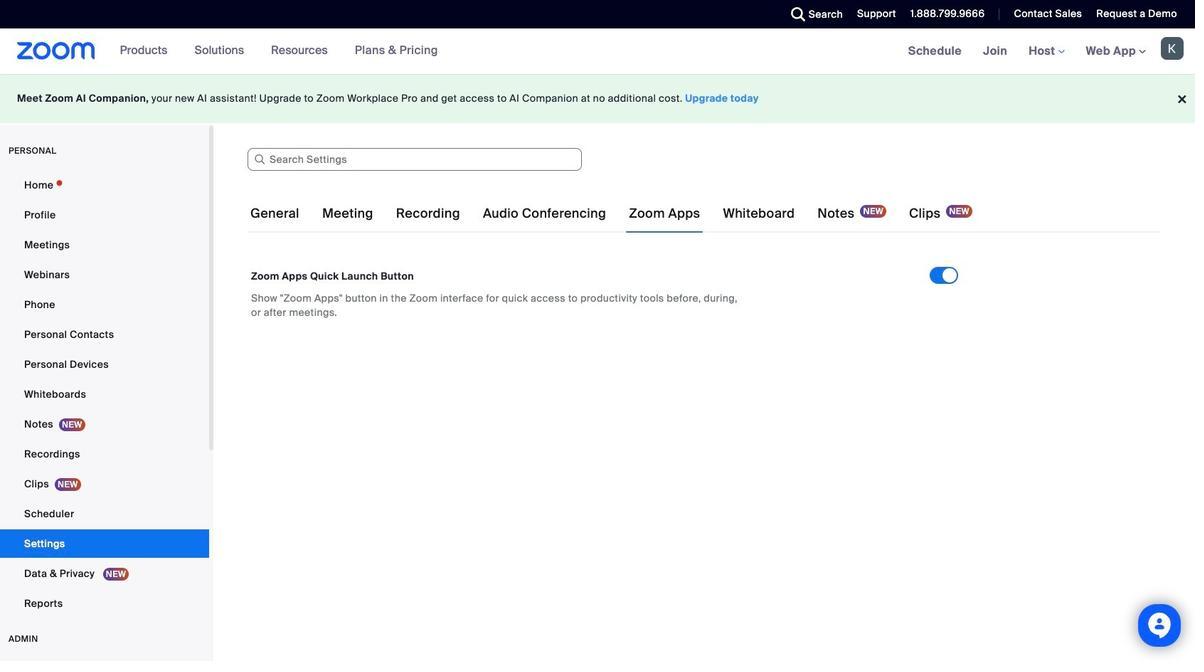 Task type: vqa. For each thing, say whether or not it's contained in the screenshot.
Office Phone text box
no



Task type: locate. For each thing, give the bounding box(es) containing it.
profile picture image
[[1161, 37, 1184, 60]]

banner
[[0, 28, 1195, 75]]

footer
[[0, 74, 1195, 123]]

product information navigation
[[109, 28, 449, 74]]

personal menu menu
[[0, 171, 209, 619]]

meetings navigation
[[898, 28, 1195, 75]]



Task type: describe. For each thing, give the bounding box(es) containing it.
tabs of my account settings page tab list
[[248, 194, 975, 233]]

zoom logo image
[[17, 42, 95, 60]]

Search Settings text field
[[248, 148, 582, 171]]



